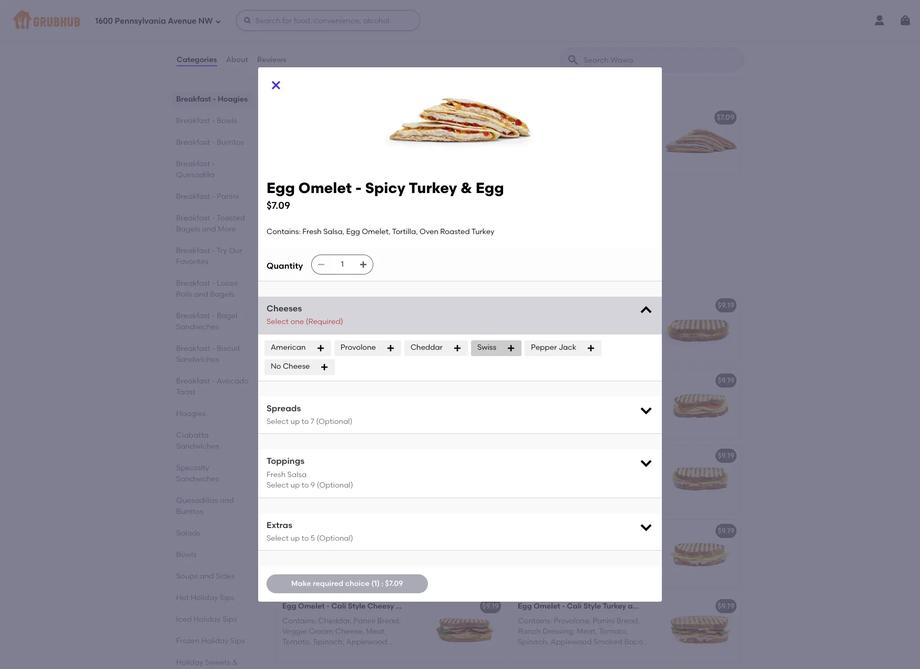 Task type: describe. For each thing, give the bounding box(es) containing it.
applewood up contains: panini bread, applewood smoked bacon, egg omelet
[[332, 301, 373, 310]]

hot holiday sips
[[176, 594, 234, 603]]

hoagies inside breakfast - hoagies tab
[[218, 95, 248, 104]]

bread, inside contains: pepper jack, panini bread, applewood smoked bacon, jalapenos, egg omelet
[[627, 541, 650, 550]]

(optional) for extras
[[317, 534, 353, 543]]

tortilla, down egg omelet - ham & egg
[[600, 128, 626, 137]]

cheese, inside contains: garlic aioli, plain cream cheese, spinach, tomato, egg omelet, tortilla, oven roasted turkey
[[283, 138, 312, 147]]

turkey inside the egg omelet - spicy turkey & egg $7.09
[[409, 179, 458, 197]]

provolone
[[341, 343, 376, 352]]

1 vertical spatial ham
[[628, 128, 645, 137]]

to inside toppings fresh salsa select up to 9 (optional)
[[302, 481, 309, 490]]

omelet inside contains: provolone, panini bread, ranch dressing, meat, tomato, spinach, applewood smoked bacon, egg omelet
[[534, 649, 561, 658]]

$9.19 for egg omelet - honey smoked turkey
[[718, 376, 735, 385]]

egg omelet - cali style turkey and bacon ranch image
[[662, 595, 741, 663]]

tomato, for panini
[[599, 627, 629, 636]]

$9.19 for egg omelet - cali style cheesy turkey and bacon
[[483, 602, 499, 611]]

breakfast - bagel sandwiches tab
[[176, 310, 250, 333]]

egg omelet - egg for cheddar,
[[283, 0, 346, 9]]

& inside the egg omelet - spicy turkey & egg $7.09
[[461, 179, 473, 197]]

contains: panini bread, meat, egg omelet for honey
[[518, 391, 639, 411]]

bacon, inside contains: provolone, panini bread, ranch dressing, meat, tomato, spinach, applewood smoked bacon, egg omelet
[[625, 638, 650, 647]]

salsa
[[288, 470, 307, 479]]

contains: for egg omelet - oven roasted turkey image
[[283, 466, 317, 475]]

egg omelet - spicy bacon image
[[662, 520, 741, 588]]

egg omelet - southwest chipotle bacon image
[[427, 520, 506, 588]]

contains: for the egg omelet - spicy turkey & egg image
[[283, 203, 317, 212]]

cheese
[[283, 362, 310, 371]]

7
[[311, 417, 315, 426]]

egg inside contains: pepper jack, panini bread, creamy chipotle, applewood smoked bacon, salsa, egg omelet
[[363, 563, 377, 572]]

omelet, inside contains: panini bread, egg omelet, sausage patty
[[619, 466, 647, 475]]

1 vertical spatial contains: fresh salsa, egg omelet, tortilla, oven roasted turkey
[[267, 228, 495, 237]]

up for spreads
[[291, 417, 300, 426]]

contains: for egg omelet - sausage patty image
[[518, 466, 552, 475]]

breakfast - bowls
[[176, 116, 237, 125]]

one
[[291, 317, 304, 326]]

bread, inside contains: provolone, panini bread, ranch dressing, meat, tomato, spinach, applewood smoked bacon, egg omelet
[[617, 617, 640, 626]]

5
[[311, 534, 315, 543]]

breakfast - quesadilla inside tab
[[176, 159, 215, 179]]

panini inside contains: pepper jack, panini bread, applewood smoked bacon, jalapenos, egg omelet
[[603, 541, 625, 550]]

egg inside contains: panini bread, applewood smoked bacon, egg omelet
[[340, 326, 354, 335]]

and inside quesadillas and burritos
[[220, 496, 234, 505]]

fresh inside toppings fresh salsa select up to 9 (optional)
[[267, 470, 286, 479]]

applewood inside contains: pepper jack, panini bread, applewood smoked bacon, jalapenos, egg omelet
[[518, 552, 559, 561]]

egg omelet - sausage patty image
[[662, 444, 741, 513]]

bacon, inside contains: cheddar, panini bread, veggie cream cheese, meat, tomato, spinach, applewood smoked bacon, egg omelet
[[313, 649, 338, 658]]

select for extras
[[267, 534, 289, 543]]

and inside the breakfast - loose rolls and bagels
[[194, 290, 209, 299]]

holiday sweets &
[[176, 658, 238, 669]]

frozen holiday sips tab
[[176, 636, 250, 647]]

contains: panini bread, meat, egg omelet for oven
[[283, 466, 403, 486]]

quesadillas and burritos
[[176, 496, 234, 516]]

contains: inside contains: cheddar, fresh salsa, egg omelet, tortilla burrito
[[283, 15, 317, 24]]

spinach, inside contains: garlic aioli, plain cream cheese, spinach, tomato, egg omelet, tortilla, oven roasted turkey
[[313, 138, 345, 147]]

smoked inside contains: provolone, panini bread, ranch dressing, meat, tomato, spinach, applewood smoked bacon, egg omelet
[[594, 638, 623, 647]]

ciabatta
[[176, 431, 209, 440]]

reviews
[[257, 55, 287, 64]]

contains: for egg omelet - applewood smoked bacon image
[[283, 316, 317, 325]]

svg image inside 'main navigation' 'navigation'
[[243, 16, 252, 25]]

cheeses
[[267, 304, 302, 314]]

panini inside contains: provolone, panini bread, ranch dressing, meat, tomato, spinach, applewood smoked bacon, egg omelet
[[593, 617, 615, 626]]

breakfast for breakfast - toasted bagels and more tab
[[176, 214, 210, 223]]

spicy for egg omelet - spicy turkey & egg
[[332, 188, 351, 197]]

specialty
[[176, 464, 209, 473]]

cheesy
[[368, 602, 394, 611]]

breakfast for 'breakfast - quesadilla' tab
[[176, 159, 210, 168]]

contains: egg omelet, tortilla, ham
[[518, 128, 645, 137]]

$9.19 for egg omelet - ham
[[483, 376, 499, 385]]

omelet inside contains: cheddar, panini bread, veggie cream cheese, meat, tomato, spinach, applewood smoked bacon, egg omelet
[[356, 649, 382, 658]]

- inside the egg omelet - spicy turkey & egg $7.09
[[356, 179, 362, 197]]

oven inside contains: fresh salsa, egg omelet, tortilla, oven roasted turkey
[[310, 214, 329, 223]]

sandwiches inside breakfast - biscuit sandwiches
[[176, 355, 219, 364]]

ham for $7.09
[[567, 113, 585, 122]]

$7.09 for contains: fresh salsa, egg omelet, tortilla, oven roasted turkey
[[481, 188, 499, 197]]

extras select up to 5 (optional)
[[267, 520, 353, 543]]

sandwiches inside breakfast - bagel sandwiches
[[176, 323, 219, 332]]

style for provolone,
[[584, 602, 602, 611]]

4 sandwiches from the top
[[176, 475, 219, 484]]

cheese, inside contains: cheddar, panini bread, veggie cream cheese, meat, tomato, spinach, applewood smoked bacon, egg omelet
[[336, 627, 365, 636]]

panini inside contains: pepper jack, panini bread, creamy chipotle, applewood smoked bacon, salsa, egg omelet
[[367, 541, 389, 550]]

try
[[217, 246, 227, 255]]

breakfast for breakfast - panini tab
[[176, 192, 210, 201]]

reviews button
[[257, 41, 287, 79]]

:
[[382, 579, 384, 588]]

garlic inside contains: garlic aioli, plain cream cheese, spinach, tomato, egg omelet, tortilla, oven roasted turkey
[[319, 128, 340, 137]]

quesadillas and burritos tab
[[176, 495, 250, 517]]

breakfast for breakfast - biscuit sandwiches tab at the bottom left of page
[[176, 344, 210, 353]]

select inside toppings fresh salsa select up to 9 (optional)
[[267, 481, 289, 490]]

burritos for breakfast - burritos
[[217, 138, 244, 147]]

egg omelet - garlic smoked turkey & egg
[[283, 113, 433, 122]]

frozen holiday sips
[[176, 637, 245, 646]]

1600
[[95, 16, 113, 26]]

ham for $9.19
[[332, 376, 349, 385]]

tomato, inside contains: cheddar, panini bread, veggie cream cheese, meat, tomato, spinach, applewood smoked bacon, egg omelet
[[283, 638, 312, 647]]

$7.09 inside the egg omelet - spicy turkey & egg $7.09
[[267, 200, 290, 212]]

- inside the breakfast - loose rolls and bagels
[[212, 279, 215, 288]]

bacon, inside contains: pepper jack, panini bread, creamy chipotle, applewood smoked bacon, salsa, egg omelet
[[313, 563, 338, 572]]

egg inside contains: pepper jack, panini bread, applewood smoked bacon, jalapenos, egg omelet
[[560, 563, 574, 572]]

- inside the breakfast - toasted bagels and more
[[212, 214, 215, 223]]

chipotle,
[[313, 552, 346, 561]]

sips for iced holiday sips
[[223, 615, 237, 624]]

hoagies inside hoagies tab
[[176, 409, 206, 418]]

contains: panini bread, meat, egg omelet for ham
[[283, 391, 403, 411]]

pennsylvania
[[115, 16, 166, 26]]

breakfast - biscuit sandwiches
[[176, 344, 240, 364]]

iced holiday sips tab
[[176, 614, 250, 625]]

ciabatta sandwiches
[[176, 431, 219, 451]]

chipotle
[[371, 526, 402, 535]]

- inside breakfast - quesadilla
[[212, 159, 215, 168]]

ranch inside contains: provolone, panini bread, ranch dressing, meat, tomato, spinach, applewood smoked bacon, egg omelet
[[518, 627, 541, 636]]

cheddar, for tortilla
[[319, 15, 352, 24]]

panini inside contains: panini bread, applewood smoked bacon, egg omelet
[[319, 316, 341, 325]]

choice
[[345, 579, 370, 588]]

egg omelet - egg for panini
[[518, 301, 581, 310]]

breakfast down reviews button
[[275, 82, 330, 96]]

oven inside contains: garlic aioli, plain cream cheese, spinach, tomato, egg omelet, tortilla, oven roasted turkey
[[340, 149, 359, 158]]

salsa, inside contains: cheddar, fresh salsa, egg omelet, tortilla burrito
[[375, 15, 396, 24]]

egg omelet - ham image
[[427, 369, 506, 438]]

meat, for oven
[[367, 466, 388, 475]]

spinach, inside contains: provolone, panini bread, ranch dressing, meat, tomato, spinach, applewood smoked bacon, egg omelet
[[518, 638, 549, 647]]

pepper for contains: pepper jack, panini bread, creamy chipotle, applewood smoked bacon, salsa, egg omelet
[[319, 541, 344, 550]]

specialty sandwiches tab
[[176, 463, 250, 485]]

0 vertical spatial contains: fresh salsa, egg omelet, tortilla, oven roasted turkey
[[283, 203, 407, 223]]

burrito
[[338, 26, 362, 35]]

egg omelet - egg image for contains: panini bread, egg omelet
[[662, 294, 741, 362]]

(1)
[[372, 579, 380, 588]]

categories button
[[176, 41, 218, 79]]

cali for provolone,
[[567, 602, 582, 611]]

contains: for egg omelet - garlic smoked turkey & egg image
[[283, 128, 317, 137]]

egg omelet - cali style turkey and bacon ranch
[[518, 602, 693, 611]]

egg inside contains: provolone, panini bread, ranch dressing, meat, tomato, spinach, applewood smoked bacon, egg omelet
[[518, 649, 532, 658]]

no cheese
[[271, 362, 310, 371]]

no
[[271, 362, 281, 371]]

fresh up "quantity"
[[303, 228, 322, 237]]

applewood inside contains: cheddar, panini bread, veggie cream cheese, meat, tomato, spinach, applewood smoked bacon, egg omelet
[[347, 638, 388, 647]]

fresh inside contains: cheddar, fresh salsa, egg omelet, tortilla burrito
[[354, 15, 373, 24]]

sausage
[[518, 477, 550, 486]]

egg omelet - oven roasted turkey
[[283, 451, 408, 460]]

make
[[292, 579, 311, 588]]

fresh inside contains: fresh salsa, egg omelet, tortilla, oven roasted turkey
[[319, 203, 338, 212]]

hot
[[176, 594, 189, 603]]

our
[[229, 246, 243, 255]]

breakfast up cheeses
[[275, 270, 330, 283]]

omelet inside the egg omelet - spicy turkey & egg $7.09
[[299, 179, 352, 197]]

about button
[[226, 41, 249, 79]]

contains: provolone, panini bread, ranch dressing, meat, tomato, spinach, applewood smoked bacon, egg omelet
[[518, 617, 650, 658]]

spreads select up to 7 (optional)
[[267, 403, 353, 426]]

avocado
[[217, 377, 249, 386]]

omelet inside contains: pepper jack, panini bread, creamy chipotle, applewood smoked bacon, salsa, egg omelet
[[379, 563, 405, 572]]

plain
[[361, 128, 378, 137]]

contains: for 'egg omelet - southwest chipotle bacon' image on the bottom
[[283, 541, 317, 550]]

egg omelet - spicy turkey & egg $7.09
[[267, 179, 504, 212]]

egg omelet - cali style cheesy turkey and bacon
[[283, 602, 461, 611]]

required
[[313, 579, 344, 588]]

bagels inside the breakfast - loose rolls and bagels
[[210, 290, 234, 299]]

contains: up "quantity"
[[267, 228, 301, 237]]

breakfast for breakfast - burritos 'tab'
[[176, 138, 210, 147]]

soups
[[176, 572, 198, 581]]

cheddar, for cheese,
[[319, 617, 352, 626]]

tortilla, inside contains: garlic aioli, plain cream cheese, spinach, tomato, egg omelet, tortilla, oven roasted turkey
[[313, 149, 339, 158]]

egg omelet - cali style cheesy turkey and bacon image
[[427, 595, 506, 663]]

egg omelet - honey smoked turkey image
[[662, 369, 741, 438]]

make required choice (1) : $7.09
[[292, 579, 403, 588]]

up for extras
[[291, 534, 300, 543]]

breakfast - hoagies
[[176, 95, 248, 104]]

meat, for honey
[[603, 391, 624, 400]]

avenue
[[168, 16, 197, 26]]

breakfast for breakfast - bagel sandwiches tab
[[176, 312, 210, 320]]

omelet inside contains: pepper jack, panini bread, applewood smoked bacon, jalapenos, egg omelet
[[575, 563, 602, 572]]

0 horizontal spatial bowls
[[176, 550, 197, 559]]

contains: for egg omelet - spicy bacon image
[[518, 541, 552, 550]]

bacon, inside contains: panini bread, applewood smoked bacon, egg omelet
[[313, 326, 338, 335]]

salsa, inside contains: pepper jack, panini bread, creamy chipotle, applewood smoked bacon, salsa, egg omelet
[[340, 563, 361, 572]]

aioli,
[[342, 128, 359, 137]]

(required)
[[306, 317, 343, 326]]

specialty sandwiches
[[176, 464, 219, 484]]

holiday for hot
[[191, 594, 218, 603]]

contains: up pepper jack at the right of the page
[[518, 316, 552, 325]]

main navigation navigation
[[0, 0, 921, 41]]

breakfast - hoagies tab
[[176, 94, 250, 105]]

cheddar
[[411, 343, 443, 352]]

egg omelet - spicy turkey & egg
[[283, 188, 400, 197]]

and inside the breakfast - toasted bagels and more
[[202, 225, 216, 234]]

holiday inside holiday sweets &
[[176, 658, 204, 667]]

- inside breakfast - bagel sandwiches
[[212, 312, 215, 320]]

jack, for applewood
[[346, 541, 366, 550]]

style for cheddar,
[[348, 602, 366, 611]]

iced
[[176, 615, 192, 624]]

spreads
[[267, 403, 301, 413]]

turkey inside contains: garlic aioli, plain cream cheese, spinach, tomato, egg omelet, tortilla, oven roasted turkey
[[392, 149, 415, 158]]

- inside 'tab'
[[212, 138, 215, 147]]

tortilla
[[313, 26, 337, 35]]

sips for hot holiday sips
[[220, 594, 234, 603]]

applewood inside contains: provolone, panini bread, ranch dressing, meat, tomato, spinach, applewood smoked bacon, egg omelet
[[551, 638, 592, 647]]

salads
[[176, 529, 200, 538]]

bagel
[[217, 312, 238, 320]]

breakfast - toasted bagels and more tab
[[176, 213, 250, 235]]

egg omelet - honey smoked turkey
[[518, 376, 646, 385]]

spinach, inside contains: cheddar, panini bread, veggie cream cheese, meat, tomato, spinach, applewood smoked bacon, egg omelet
[[314, 638, 345, 647]]

bacon, inside contains: pepper jack, panini bread, applewood smoked bacon, jalapenos, egg omelet
[[592, 552, 617, 561]]

- inside breakfast - biscuit sandwiches
[[212, 344, 215, 353]]

1600 pennsylvania avenue nw
[[95, 16, 213, 26]]

honey
[[567, 376, 590, 385]]

extras
[[267, 520, 293, 530]]

loose
[[217, 279, 238, 288]]

panini inside tab
[[217, 192, 239, 201]]

breakfast - toasted bagels and more
[[176, 214, 245, 234]]

egg omelet - applewood smoked bacon image
[[427, 294, 506, 362]]

breakfast for the breakfast - bowls tab
[[176, 116, 210, 125]]

swiss
[[478, 343, 497, 352]]

panini inside contains: panini bread, egg omelet, sausage patty
[[554, 466, 576, 475]]

contains: panini bread, applewood smoked bacon, egg omelet
[[283, 316, 408, 335]]

sweets
[[205, 658, 231, 667]]

breakfast for breakfast - loose rolls and bagels tab
[[176, 279, 210, 288]]

select for cheeses
[[267, 317, 289, 326]]

egg inside contains: garlic aioli, plain cream cheese, spinach, tomato, egg omelet, tortilla, oven roasted turkey
[[377, 138, 391, 147]]

jalapenos,
[[518, 563, 558, 572]]



Task type: locate. For each thing, give the bounding box(es) containing it.
contains: panini bread, meat, egg omelet down "egg omelet - ham"
[[283, 391, 403, 411]]

panini inside contains: cheddar, panini bread, veggie cream cheese, meat, tomato, spinach, applewood smoked bacon, egg omelet
[[354, 617, 376, 626]]

breakfast - panini tab
[[176, 191, 250, 202]]

up down the salsa
[[291, 481, 300, 490]]

1 select from the top
[[267, 317, 289, 326]]

sandwiches
[[176, 323, 219, 332], [176, 355, 219, 364], [176, 442, 219, 451], [176, 475, 219, 484]]

pepper inside contains: pepper jack, panini bread, applewood smoked bacon, jalapenos, egg omelet
[[554, 541, 580, 550]]

9
[[311, 481, 315, 490]]

salads tab
[[176, 528, 250, 539]]

hoagies
[[218, 95, 248, 104], [176, 409, 206, 418]]

meat, down egg omelet - honey smoked turkey
[[603, 391, 624, 400]]

select down spreads in the bottom of the page
[[267, 417, 289, 426]]

contains: panini bread, meat, egg omelet down honey
[[518, 391, 639, 411]]

1 vertical spatial sips
[[223, 615, 237, 624]]

select down the salsa
[[267, 481, 289, 490]]

0 vertical spatial cheese,
[[283, 138, 312, 147]]

breakfast inside 'tab'
[[176, 138, 210, 147]]

0 vertical spatial tomato,
[[346, 138, 375, 147]]

breakfast up the breakfast - toasted bagels and more
[[176, 192, 210, 201]]

sandwiches up breakfast - biscuit sandwiches
[[176, 323, 219, 332]]

applewood
[[332, 301, 373, 310], [367, 316, 408, 325], [347, 552, 388, 561], [518, 552, 559, 561], [347, 638, 388, 647], [551, 638, 592, 647]]

1 up from the top
[[291, 417, 300, 426]]

style up provolone,
[[584, 602, 602, 611]]

breakfast up toast
[[176, 377, 210, 386]]

sandwiches down ciabatta
[[176, 442, 219, 451]]

$9.19 for egg omelet - applewood smoked bacon
[[483, 301, 499, 310]]

omelet,
[[283, 26, 311, 35], [570, 128, 598, 137], [283, 149, 311, 158], [378, 203, 407, 212], [362, 228, 391, 237], [619, 466, 647, 475]]

contains: fresh salsa, egg omelet, tortilla, oven roasted turkey down egg omelet - spicy turkey & egg
[[283, 203, 407, 223]]

spicy
[[365, 179, 406, 197], [332, 188, 351, 197]]

contains: inside contains: garlic aioli, plain cream cheese, spinach, tomato, egg omelet, tortilla, oven roasted turkey
[[283, 128, 317, 137]]

select for spreads
[[267, 417, 289, 426]]

breakfast for breakfast - hoagies tab
[[176, 95, 211, 104]]

hoagies up ciabatta
[[176, 409, 206, 418]]

to
[[302, 417, 309, 426], [302, 481, 309, 490], [302, 534, 309, 543]]

tomato, for aioli,
[[346, 138, 375, 147]]

tomato, inside contains: provolone, panini bread, ranch dressing, meat, tomato, spinach, applewood smoked bacon, egg omelet
[[599, 627, 629, 636]]

breakfast down breakfast - burritos
[[176, 159, 210, 168]]

breakfast inside breakfast - try our favorites
[[176, 246, 210, 255]]

up left the 7
[[291, 417, 300, 426]]

holiday down the frozen at left bottom
[[176, 658, 204, 667]]

0 vertical spatial up
[[291, 417, 300, 426]]

egg omelet - egg up tortilla
[[283, 0, 346, 9]]

0 horizontal spatial jack,
[[346, 541, 366, 550]]

egg omelet - egg image for contains: cheddar, fresh salsa, egg omelet, tortilla burrito
[[427, 0, 506, 62]]

3 select from the top
[[267, 481, 289, 490]]

to for spreads
[[302, 417, 309, 426]]

burritos down quesadillas
[[176, 507, 204, 516]]

egg omelet - ham & egg
[[518, 113, 608, 122]]

1 vertical spatial breakfast - panini
[[275, 270, 375, 283]]

breakfast down rolls
[[176, 312, 210, 320]]

breakfast down breakfast - bagel sandwiches
[[176, 344, 210, 353]]

contains: inside contains: provolone, panini bread, ranch dressing, meat, tomato, spinach, applewood smoked bacon, egg omelet
[[518, 617, 552, 626]]

egg omelet - egg
[[283, 0, 346, 9], [518, 301, 581, 310]]

bowls tab
[[176, 549, 250, 560]]

contains: for egg omelet - cali style cheesy turkey and bacon image
[[283, 617, 317, 626]]

sandwiches up breakfast - avocado toast
[[176, 355, 219, 364]]

egg omelet - ham
[[283, 376, 349, 385]]

magnifying glass icon image
[[567, 54, 580, 66]]

2 sandwiches from the top
[[176, 355, 219, 364]]

1 vertical spatial egg omelet - egg image
[[662, 294, 741, 362]]

1 horizontal spatial tomato,
[[346, 138, 375, 147]]

0 horizontal spatial burritos
[[176, 507, 204, 516]]

2 horizontal spatial ham
[[628, 128, 645, 137]]

1 horizontal spatial burritos
[[217, 138, 244, 147]]

cheddar, down required
[[319, 617, 352, 626]]

2 horizontal spatial tomato,
[[599, 627, 629, 636]]

1 sandwiches from the top
[[176, 323, 219, 332]]

bagels down loose
[[210, 290, 234, 299]]

2 jack, from the left
[[582, 541, 601, 550]]

to left 5
[[302, 534, 309, 543]]

1 horizontal spatial cheese,
[[336, 627, 365, 636]]

select down cheeses
[[267, 317, 289, 326]]

0 horizontal spatial quesadilla
[[176, 170, 215, 179]]

tortilla, inside contains: fresh salsa, egg omelet, tortilla, oven roasted turkey
[[283, 214, 308, 223]]

contains: for the egg omelet - cali style turkey and bacon ranch 'image'
[[518, 617, 552, 626]]

meat, down cheesy on the bottom left of page
[[366, 627, 387, 636]]

breakfast - try our favorites
[[176, 246, 243, 266]]

ciabatta sandwiches tab
[[176, 430, 250, 452]]

holiday down hot holiday sips
[[194, 615, 221, 624]]

egg omelet - egg up contains: panini bread, egg omelet at the right top
[[518, 301, 581, 310]]

contains: for egg omelet - honey smoked turkey image
[[518, 391, 552, 400]]

contains: up 9
[[283, 466, 317, 475]]

0 horizontal spatial style
[[348, 602, 366, 611]]

fresh down toppings
[[267, 470, 286, 479]]

$7.09 for contains: garlic aioli, plain cream cheese, spinach, tomato, egg omelet, tortilla, oven roasted turkey
[[481, 113, 499, 122]]

style down choice
[[348, 602, 366, 611]]

holiday sweets & tab
[[176, 657, 250, 669]]

jack, for bacon,
[[582, 541, 601, 550]]

sips
[[220, 594, 234, 603], [223, 615, 237, 624], [230, 637, 245, 646]]

0 vertical spatial egg omelet - egg image
[[427, 0, 506, 62]]

contains: down cheeses
[[283, 316, 317, 325]]

soups and sides tab
[[176, 571, 250, 582]]

contains: up creamy
[[283, 541, 317, 550]]

1 style from the left
[[348, 602, 366, 611]]

applewood inside contains: pepper jack, panini bread, creamy chipotle, applewood smoked bacon, salsa, egg omelet
[[347, 552, 388, 561]]

jack, inside contains: pepper jack, panini bread, applewood smoked bacon, jalapenos, egg omelet
[[582, 541, 601, 550]]

up inside toppings fresh salsa select up to 9 (optional)
[[291, 481, 300, 490]]

breakfast for "breakfast - try our favorites" tab
[[176, 246, 210, 255]]

hoagies tab
[[176, 408, 250, 419]]

1 jack, from the left
[[346, 541, 366, 550]]

(optional) up chipotle,
[[317, 534, 353, 543]]

egg omelet - spicy turkey & egg image
[[427, 181, 506, 250]]

0 vertical spatial quesadilla
[[340, 82, 400, 96]]

to inside extras select up to 5 (optional)
[[302, 534, 309, 543]]

tortilla, up "quantity"
[[283, 214, 308, 223]]

breakfast up favorites
[[176, 246, 210, 255]]

cheddar, inside contains: cheddar, fresh salsa, egg omelet, tortilla burrito
[[319, 15, 352, 24]]

breakfast up breakfast - burritos
[[176, 116, 210, 125]]

2 vertical spatial (optional)
[[317, 534, 353, 543]]

4 select from the top
[[267, 534, 289, 543]]

bagels inside the breakfast - toasted bagels and more
[[176, 225, 200, 234]]

meat, for ham
[[367, 391, 388, 400]]

0 vertical spatial sips
[[220, 594, 234, 603]]

nw
[[199, 16, 213, 26]]

tortilla, up egg omelet - spicy turkey & egg
[[313, 149, 339, 158]]

contains: up jalapenos, on the bottom right of page
[[518, 541, 552, 550]]

omelet inside contains: panini bread, applewood smoked bacon, egg omelet
[[356, 326, 382, 335]]

1 cheddar, from the top
[[319, 15, 352, 24]]

breakfast inside the breakfast - toasted bagels and more
[[176, 214, 210, 223]]

patty
[[551, 477, 570, 486]]

1 vertical spatial egg omelet - egg
[[518, 301, 581, 310]]

1 horizontal spatial hoagies
[[218, 95, 248, 104]]

holiday for iced
[[194, 615, 221, 624]]

contains: left aioli,
[[283, 128, 317, 137]]

about
[[226, 55, 248, 64]]

1 horizontal spatial cream
[[380, 128, 405, 137]]

meat, down provolone
[[367, 391, 388, 400]]

soups and sides
[[176, 572, 235, 581]]

sandwiches down specialty
[[176, 475, 219, 484]]

2 select from the top
[[267, 417, 289, 426]]

breakfast - quesadilla tab
[[176, 158, 250, 180]]

jack
[[559, 343, 577, 352]]

fresh down egg omelet - spicy turkey & egg
[[319, 203, 338, 212]]

cream right plain
[[380, 128, 405, 137]]

oven
[[340, 149, 359, 158], [310, 214, 329, 223], [420, 228, 439, 237], [332, 451, 351, 460]]

1 horizontal spatial cali
[[567, 602, 582, 611]]

tortilla, down the egg omelet - spicy turkey & egg $7.09
[[392, 228, 418, 237]]

applewood up jalapenos, on the bottom right of page
[[518, 552, 559, 561]]

breakfast for breakfast - avocado toast tab
[[176, 377, 210, 386]]

egg omelet - ham & egg image
[[662, 106, 741, 174]]

breakfast up "breakfast - bowls"
[[176, 95, 211, 104]]

select inside cheeses select one (required)
[[267, 317, 289, 326]]

0 horizontal spatial breakfast - panini
[[176, 192, 239, 201]]

contains: panini bread, meat, egg omelet down egg omelet - oven roasted turkey
[[283, 466, 403, 486]]

pepper up jalapenos, on the bottom right of page
[[554, 541, 580, 550]]

1 horizontal spatial ranch
[[670, 602, 693, 611]]

- inside breakfast - try our favorites
[[212, 246, 215, 255]]

smoked inside contains: pepper jack, panini bread, creamy chipotle, applewood smoked bacon, salsa, egg omelet
[[283, 563, 312, 572]]

1 horizontal spatial bowls
[[217, 116, 237, 125]]

omelet, inside contains: garlic aioli, plain cream cheese, spinach, tomato, egg omelet, tortilla, oven roasted turkey
[[283, 149, 311, 158]]

applewood up (1)
[[347, 552, 388, 561]]

1 horizontal spatial quesadilla
[[340, 82, 400, 96]]

0 horizontal spatial cream
[[309, 627, 334, 636]]

holiday inside tab
[[194, 615, 221, 624]]

toast
[[176, 388, 196, 397]]

meat, inside contains: provolone, panini bread, ranch dressing, meat, tomato, spinach, applewood smoked bacon, egg omelet
[[577, 627, 598, 636]]

jack, inside contains: pepper jack, panini bread, creamy chipotle, applewood smoked bacon, salsa, egg omelet
[[346, 541, 366, 550]]

contains: inside contains: panini bread, egg omelet, sausage patty
[[518, 466, 552, 475]]

0 vertical spatial breakfast - quesadilla
[[275, 82, 400, 96]]

1 vertical spatial tomato,
[[599, 627, 629, 636]]

categories
[[177, 55, 217, 64]]

contains: for egg omelet - ham & egg image on the right of page
[[518, 128, 552, 137]]

breakfast - burritos
[[176, 138, 244, 147]]

0 vertical spatial breakfast - panini
[[176, 192, 239, 201]]

favorites
[[176, 257, 209, 266]]

breakfast
[[275, 82, 330, 96], [176, 95, 211, 104], [176, 116, 210, 125], [176, 138, 210, 147], [176, 159, 210, 168], [176, 192, 210, 201], [176, 214, 210, 223], [176, 246, 210, 255], [275, 270, 330, 283], [176, 279, 210, 288], [176, 312, 210, 320], [176, 344, 210, 353], [176, 377, 210, 386]]

1 vertical spatial ranch
[[518, 627, 541, 636]]

bread, inside contains: panini bread, applewood smoked bacon, egg omelet
[[342, 316, 366, 325]]

3 to from the top
[[302, 534, 309, 543]]

applewood inside contains: panini bread, applewood smoked bacon, egg omelet
[[367, 316, 408, 325]]

3 sandwiches from the top
[[176, 442, 219, 451]]

roasted
[[361, 149, 391, 158], [331, 214, 360, 223], [441, 228, 470, 237], [352, 451, 383, 460]]

cali down make required choice (1) : $7.09 on the bottom
[[332, 602, 346, 611]]

cream right veggie
[[309, 627, 334, 636]]

egg omelet - egg image
[[427, 0, 506, 62], [662, 294, 741, 362]]

1 vertical spatial up
[[291, 481, 300, 490]]

1 horizontal spatial spicy
[[365, 179, 406, 197]]

applewood down dressing,
[[551, 638, 592, 647]]

cream inside contains: cheddar, panini bread, veggie cream cheese, meat, tomato, spinach, applewood smoked bacon, egg omelet
[[309, 627, 334, 636]]

contains: up dressing,
[[518, 617, 552, 626]]

breakfast inside the breakfast - loose rolls and bagels
[[176, 279, 210, 288]]

breakfast - try our favorites tab
[[176, 245, 250, 267]]

& inside holiday sweets &
[[232, 658, 238, 667]]

contains: inside contains: panini bread, applewood smoked bacon, egg omelet
[[283, 316, 317, 325]]

2 vertical spatial to
[[302, 534, 309, 543]]

spicy for egg omelet - spicy turkey & egg $7.09
[[365, 179, 406, 197]]

burritos down the breakfast - bowls tab
[[217, 138, 244, 147]]

quesadilla up egg omelet - garlic smoked turkey & egg
[[340, 82, 400, 96]]

meat, down egg omelet - oven roasted turkey
[[367, 466, 388, 475]]

2 style from the left
[[584, 602, 602, 611]]

sips up frozen holiday sips tab
[[223, 615, 237, 624]]

meat, inside contains: cheddar, panini bread, veggie cream cheese, meat, tomato, spinach, applewood smoked bacon, egg omelet
[[366, 627, 387, 636]]

0 horizontal spatial hoagies
[[176, 409, 206, 418]]

2 vertical spatial ham
[[332, 376, 349, 385]]

1 vertical spatial hoagies
[[176, 409, 206, 418]]

0 horizontal spatial ranch
[[518, 627, 541, 636]]

- inside breakfast - avocado toast
[[212, 377, 215, 386]]

breakfast inside breakfast - avocado toast
[[176, 377, 210, 386]]

(optional) right the 7
[[316, 417, 353, 426]]

burritos inside 'tab'
[[217, 138, 244, 147]]

0 vertical spatial bagels
[[176, 225, 200, 234]]

Input item quantity number field
[[331, 255, 354, 274]]

breakfast - avocado toast tab
[[176, 376, 250, 398]]

1 horizontal spatial style
[[584, 602, 602, 611]]

meat,
[[367, 391, 388, 400], [603, 391, 624, 400], [367, 466, 388, 475], [366, 627, 387, 636], [577, 627, 598, 636]]

jack,
[[346, 541, 366, 550], [582, 541, 601, 550]]

pepper
[[531, 343, 557, 352], [319, 541, 344, 550], [554, 541, 580, 550]]

(optional) right 9
[[317, 481, 353, 490]]

2 cali from the left
[[567, 602, 582, 611]]

holiday for frozen
[[201, 637, 229, 646]]

ham
[[567, 113, 585, 122], [628, 128, 645, 137], [332, 376, 349, 385]]

contains: pepper jack, panini bread, creamy chipotle, applewood smoked bacon, salsa, egg omelet
[[283, 541, 415, 572]]

2 up from the top
[[291, 481, 300, 490]]

1 vertical spatial bagels
[[210, 290, 234, 299]]

$9.19 for egg omelet - egg
[[718, 301, 735, 310]]

contains: up tortilla
[[283, 15, 317, 24]]

pepper left "jack"
[[531, 343, 557, 352]]

southwest
[[332, 526, 369, 535]]

egg inside contains: cheddar, fresh salsa, egg omelet, tortilla burrito
[[398, 15, 411, 24]]

smoked inside contains: pepper jack, panini bread, applewood smoked bacon, jalapenos, egg omelet
[[561, 552, 590, 561]]

contains: inside contains: pepper jack, panini bread, creamy chipotle, applewood smoked bacon, salsa, egg omelet
[[283, 541, 317, 550]]

garlic left aioli,
[[319, 128, 340, 137]]

0 vertical spatial garlic
[[332, 113, 354, 122]]

0 horizontal spatial egg omelet - egg
[[283, 0, 346, 9]]

quesadillas
[[176, 496, 218, 505]]

contains: for egg omelet - ham image
[[283, 391, 317, 400]]

egg inside contains: cheddar, panini bread, veggie cream cheese, meat, tomato, spinach, applewood smoked bacon, egg omelet
[[340, 649, 354, 658]]

0 vertical spatial bowls
[[217, 116, 237, 125]]

&
[[412, 113, 417, 122], [587, 113, 592, 122], [461, 179, 473, 197], [378, 188, 384, 197], [232, 658, 238, 667]]

applewood down egg omelet - applewood smoked bacon
[[367, 316, 408, 325]]

0 horizontal spatial cheese,
[[283, 138, 312, 147]]

$9.19
[[483, 301, 499, 310], [718, 301, 735, 310], [483, 376, 499, 385], [718, 376, 735, 385], [718, 451, 735, 460], [718, 526, 735, 535], [483, 602, 499, 611], [718, 602, 735, 611]]

omelet
[[298, 0, 325, 9], [298, 113, 325, 122], [534, 113, 561, 122], [299, 179, 352, 197], [298, 188, 325, 197], [298, 301, 325, 310], [534, 301, 561, 310], [619, 316, 645, 325], [356, 326, 382, 335], [298, 376, 325, 385], [534, 376, 561, 385], [283, 402, 309, 411], [518, 402, 545, 411], [298, 451, 325, 460], [283, 477, 309, 486], [298, 526, 325, 535], [379, 563, 405, 572], [575, 563, 602, 572], [298, 602, 325, 611], [534, 602, 561, 611], [356, 649, 382, 658], [534, 649, 561, 658]]

smoked inside contains: cheddar, panini bread, veggie cream cheese, meat, tomato, spinach, applewood smoked bacon, egg omelet
[[283, 649, 312, 658]]

quesadilla inside breakfast - quesadilla
[[176, 170, 215, 179]]

0 vertical spatial cheddar,
[[319, 15, 352, 24]]

smoked inside contains: panini bread, applewood smoked bacon, egg omelet
[[283, 326, 312, 335]]

1 horizontal spatial bagels
[[210, 290, 234, 299]]

0 vertical spatial egg omelet - egg
[[283, 0, 346, 9]]

cream inside contains: garlic aioli, plain cream cheese, spinach, tomato, egg omelet, tortilla, oven roasted turkey
[[380, 128, 405, 137]]

pepper up chipotle,
[[319, 541, 344, 550]]

breakfast - quesadilla down breakfast - burritos
[[176, 159, 215, 179]]

egg omelet - oven roasted turkey image
[[427, 444, 506, 513]]

bagels up favorites
[[176, 225, 200, 234]]

0 horizontal spatial cali
[[332, 602, 346, 611]]

cheeses select one (required)
[[267, 304, 343, 326]]

bread, inside contains: cheddar, panini bread, veggie cream cheese, meat, tomato, spinach, applewood smoked bacon, egg omelet
[[378, 617, 401, 626]]

holiday down "iced holiday sips" tab
[[201, 637, 229, 646]]

omelet, inside contains: cheddar, fresh salsa, egg omelet, tortilla burrito
[[283, 26, 311, 35]]

quantity
[[267, 261, 303, 271]]

0 horizontal spatial bagels
[[176, 225, 200, 234]]

1 horizontal spatial breakfast - panini
[[275, 270, 375, 283]]

egg inside contains: panini bread, egg omelet, sausage patty
[[603, 466, 617, 475]]

1 vertical spatial quesadilla
[[176, 170, 215, 179]]

breakfast - loose rolls and bagels tab
[[176, 278, 250, 300]]

0 vertical spatial ham
[[567, 113, 585, 122]]

breakfast up rolls
[[176, 279, 210, 288]]

1 vertical spatial bowls
[[176, 550, 197, 559]]

1 horizontal spatial ham
[[567, 113, 585, 122]]

breakfast - panini up the breakfast - toasted bagels and more
[[176, 192, 239, 201]]

contains: cheddar, fresh salsa, egg omelet, tortilla burrito
[[283, 15, 411, 35]]

breakfast - panini inside tab
[[176, 192, 239, 201]]

1 vertical spatial breakfast - quesadilla
[[176, 159, 215, 179]]

cali up provolone,
[[567, 602, 582, 611]]

(optional) inside the spreads select up to 7 (optional)
[[316, 417, 353, 426]]

contains:
[[283, 15, 317, 24], [283, 128, 317, 137], [518, 128, 552, 137], [283, 203, 317, 212], [267, 228, 301, 237], [283, 316, 317, 325], [518, 316, 552, 325], [283, 391, 317, 400], [518, 391, 552, 400], [283, 466, 317, 475], [518, 466, 552, 475], [283, 541, 317, 550], [518, 541, 552, 550], [283, 617, 317, 626], [518, 617, 552, 626]]

0 vertical spatial to
[[302, 417, 309, 426]]

1 horizontal spatial egg omelet - egg
[[518, 301, 581, 310]]

1 vertical spatial cream
[[309, 627, 334, 636]]

holiday
[[191, 594, 218, 603], [194, 615, 221, 624], [201, 637, 229, 646], [176, 658, 204, 667]]

up left 5
[[291, 534, 300, 543]]

3 up from the top
[[291, 534, 300, 543]]

quesadilla
[[340, 82, 400, 96], [176, 170, 215, 179]]

frozen
[[176, 637, 200, 646]]

2 cheddar, from the top
[[319, 617, 352, 626]]

tomato, down plain
[[346, 138, 375, 147]]

hot holiday sips tab
[[176, 593, 250, 604]]

bread, inside contains: pepper jack, panini bread, creamy chipotle, applewood smoked bacon, salsa, egg omelet
[[391, 541, 415, 550]]

2 vertical spatial up
[[291, 534, 300, 543]]

egg
[[283, 0, 297, 9], [332, 0, 346, 9], [398, 15, 411, 24], [283, 113, 297, 122], [419, 113, 433, 122], [518, 113, 532, 122], [594, 113, 608, 122], [554, 128, 568, 137], [377, 138, 391, 147], [267, 179, 295, 197], [476, 179, 504, 197], [283, 188, 297, 197], [386, 188, 400, 197], [362, 203, 376, 212], [347, 228, 360, 237], [283, 301, 297, 310], [518, 301, 532, 310], [567, 301, 581, 310], [603, 316, 617, 325], [340, 326, 354, 335], [283, 376, 297, 385], [518, 376, 532, 385], [390, 391, 403, 400], [625, 391, 639, 400], [283, 451, 297, 460], [390, 466, 403, 475], [603, 466, 617, 475], [283, 526, 297, 535], [363, 563, 377, 572], [560, 563, 574, 572], [283, 602, 297, 611], [518, 602, 532, 611], [340, 649, 354, 658], [518, 649, 532, 658]]

1 to from the top
[[302, 417, 309, 426]]

select down extras
[[267, 534, 289, 543]]

1 cali from the left
[[332, 602, 346, 611]]

contains: panini bread, meat, egg omelet
[[283, 391, 403, 411], [518, 391, 639, 411], [283, 466, 403, 486]]

pepper jack
[[531, 343, 577, 352]]

1 vertical spatial garlic
[[319, 128, 340, 137]]

1 vertical spatial cheddar,
[[319, 617, 352, 626]]

0 vertical spatial burritos
[[217, 138, 244, 147]]

sips for frozen holiday sips
[[230, 637, 245, 646]]

applewood down egg omelet - cali style cheesy turkey and bacon
[[347, 638, 388, 647]]

1 horizontal spatial jack,
[[582, 541, 601, 550]]

breakfast down "breakfast - bowls"
[[176, 138, 210, 147]]

1 horizontal spatial breakfast - quesadilla
[[275, 82, 400, 96]]

breakfast inside breakfast - quesadilla
[[176, 159, 210, 168]]

contains: up sausage
[[518, 466, 552, 475]]

contains: down egg omelet - honey smoked turkey
[[518, 391, 552, 400]]

0 horizontal spatial ham
[[332, 376, 349, 385]]

2 to from the top
[[302, 481, 309, 490]]

to left 9
[[302, 481, 309, 490]]

meat, down provolone,
[[577, 627, 598, 636]]

pepper for contains: pepper jack, panini bread, applewood smoked bacon, jalapenos, egg omelet
[[554, 541, 580, 550]]

holiday down soups and sides
[[191, 594, 218, 603]]

egg omelet - applewood smoked bacon
[[283, 301, 429, 310]]

2 vertical spatial sips
[[230, 637, 245, 646]]

bread, inside contains: panini bread, egg omelet, sausage patty
[[578, 466, 601, 475]]

1 vertical spatial (optional)
[[317, 481, 353, 490]]

sips up sweets
[[230, 637, 245, 646]]

breakfast - quesadilla up egg omelet - garlic smoked turkey & egg
[[275, 82, 400, 96]]

biscuit
[[217, 344, 240, 353]]

provolone,
[[554, 617, 592, 626]]

egg omelet - garlic smoked turkey & egg image
[[427, 106, 506, 174]]

smoked
[[356, 113, 385, 122], [375, 301, 404, 310], [283, 326, 312, 335], [592, 376, 621, 385], [561, 552, 590, 561], [283, 563, 312, 572], [594, 638, 623, 647], [283, 649, 312, 658]]

breakfast - panini up egg omelet - applewood smoked bacon
[[275, 270, 375, 283]]

svg image
[[243, 16, 252, 25], [317, 260, 326, 269], [454, 344, 462, 352], [587, 344, 596, 352], [321, 363, 329, 371], [639, 456, 654, 471]]

0 vertical spatial hoagies
[[218, 95, 248, 104]]

1 vertical spatial to
[[302, 481, 309, 490]]

breakfast - biscuit sandwiches tab
[[176, 343, 250, 365]]

breakfast - bagel sandwiches
[[176, 312, 238, 332]]

select inside extras select up to 5 (optional)
[[267, 534, 289, 543]]

bread,
[[342, 316, 366, 325], [578, 316, 601, 325], [342, 391, 366, 400], [578, 391, 601, 400], [342, 466, 366, 475], [578, 466, 601, 475], [391, 541, 415, 550], [627, 541, 650, 550], [378, 617, 401, 626], [617, 617, 640, 626]]

american
[[271, 343, 306, 352]]

breakfast - loose rolls and bagels
[[176, 279, 238, 299]]

tomato,
[[346, 138, 375, 147], [599, 627, 629, 636], [283, 638, 312, 647]]

0 horizontal spatial breakfast - quesadilla
[[176, 159, 215, 179]]

rolls
[[176, 290, 193, 299]]

iced holiday sips
[[176, 615, 237, 624]]

tortilla,
[[600, 128, 626, 137], [313, 149, 339, 158], [283, 214, 308, 223], [392, 228, 418, 237]]

breakfast - burritos tab
[[176, 137, 250, 148]]

contains: pepper jack, panini bread, applewood smoked bacon, jalapenos, egg omelet
[[518, 541, 650, 572]]

quesadilla up breakfast - panini tab
[[176, 170, 215, 179]]

garlic
[[332, 113, 354, 122], [319, 128, 340, 137]]

cali for cheddar,
[[332, 602, 346, 611]]

burritos
[[217, 138, 244, 147], [176, 507, 204, 516]]

burritos for quesadillas and burritos
[[176, 507, 204, 516]]

0 horizontal spatial egg omelet - egg image
[[427, 0, 506, 62]]

egg omelet - southwest chipotle bacon
[[283, 526, 427, 535]]

pepper inside contains: pepper jack, panini bread, creamy chipotle, applewood smoked bacon, salsa, egg omelet
[[319, 541, 344, 550]]

(optional) inside toppings fresh salsa select up to 9 (optional)
[[317, 481, 353, 490]]

$9.19 for egg omelet - cali style turkey and bacon ranch
[[718, 602, 735, 611]]

contains: fresh salsa, egg omelet, tortilla, oven roasted turkey down the egg omelet - spicy turkey & egg $7.09
[[267, 228, 495, 237]]

panini
[[217, 192, 239, 201], [340, 270, 375, 283], [319, 316, 341, 325], [554, 316, 576, 325], [319, 391, 341, 400], [554, 391, 576, 400], [319, 466, 341, 475], [554, 466, 576, 475], [367, 541, 389, 550], [603, 541, 625, 550], [354, 617, 376, 626], [593, 617, 615, 626]]

contains: inside contains: pepper jack, panini bread, applewood smoked bacon, jalapenos, egg omelet
[[518, 541, 552, 550]]

1 vertical spatial cheese,
[[336, 627, 365, 636]]

1 vertical spatial burritos
[[176, 507, 204, 516]]

toppings
[[267, 456, 305, 466]]

0 vertical spatial (optional)
[[316, 417, 353, 426]]

creamy
[[283, 552, 311, 561]]

select inside the spreads select up to 7 (optional)
[[267, 417, 289, 426]]

svg image
[[900, 14, 912, 27], [215, 18, 221, 24], [270, 79, 283, 91], [360, 260, 368, 269], [639, 303, 654, 318], [317, 344, 325, 352], [387, 344, 395, 352], [507, 344, 516, 352], [639, 403, 654, 418], [639, 520, 654, 534]]

(optional)
[[316, 417, 353, 426], [317, 481, 353, 490], [317, 534, 353, 543]]

contains: cheddar, panini bread, veggie cream cheese, meat, tomato, spinach, applewood smoked bacon, egg omelet
[[283, 617, 401, 658]]

breakfast - bowls tab
[[176, 115, 250, 126]]

0 vertical spatial cream
[[380, 128, 405, 137]]

roasted inside contains: garlic aioli, plain cream cheese, spinach, tomato, egg omelet, tortilla, oven roasted turkey
[[361, 149, 391, 158]]

(optional) for spreads
[[316, 417, 353, 426]]

tomato, down egg omelet - cali style turkey and bacon ranch
[[599, 627, 629, 636]]

contains: up veggie
[[283, 617, 317, 626]]

to for extras
[[302, 534, 309, 543]]

0 horizontal spatial tomato,
[[283, 638, 312, 647]]

contains: down egg omelet - spicy turkey & egg
[[283, 203, 317, 212]]

0 horizontal spatial spicy
[[332, 188, 351, 197]]

$7.09 for contains: egg omelet, tortilla, ham
[[717, 113, 735, 122]]

contains: down egg omelet - ham & egg
[[518, 128, 552, 137]]

cheddar, up tortilla
[[319, 15, 352, 24]]

bacon
[[406, 301, 429, 310], [404, 526, 427, 535], [437, 602, 461, 611], [644, 602, 668, 611]]

tomato, inside contains: garlic aioli, plain cream cheese, spinach, tomato, egg omelet, tortilla, oven roasted turkey
[[346, 138, 375, 147]]

0 vertical spatial ranch
[[670, 602, 693, 611]]

hoagies up the breakfast - bowls tab
[[218, 95, 248, 104]]

2 vertical spatial tomato,
[[283, 638, 312, 647]]

garlic up aioli,
[[332, 113, 354, 122]]

1 horizontal spatial egg omelet - egg image
[[662, 294, 741, 362]]

more
[[218, 225, 236, 234]]



Task type: vqa. For each thing, say whether or not it's contained in the screenshot.
Breakfast
yes



